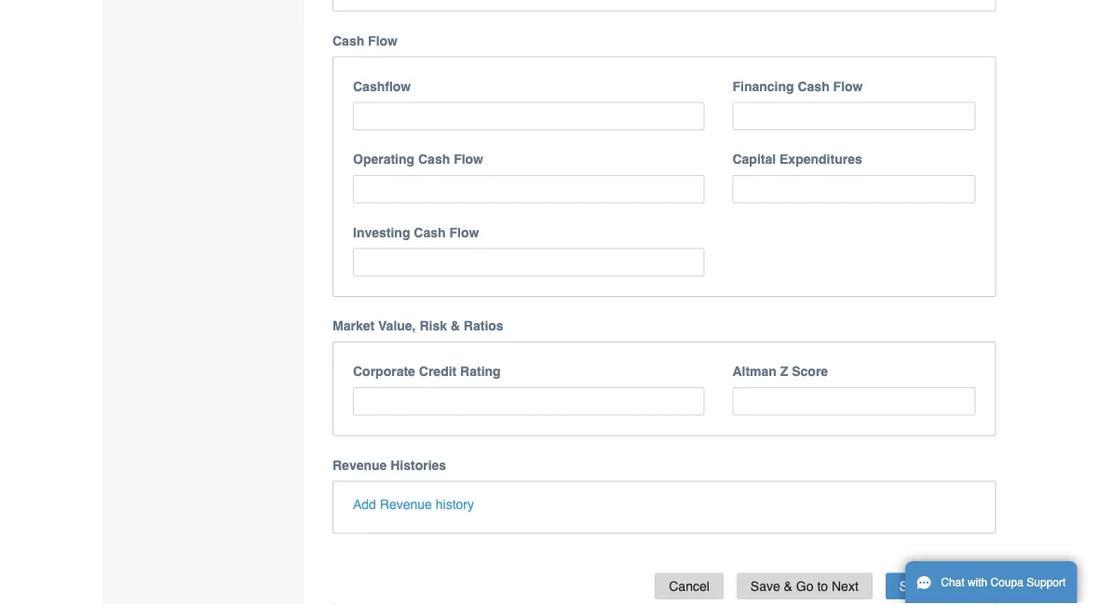Task type: describe. For each thing, give the bounding box(es) containing it.
save & go to next
[[751, 579, 859, 594]]

chat with coupa support
[[941, 577, 1066, 590]]

financing cash flow
[[733, 79, 863, 94]]

chat
[[941, 577, 965, 590]]

capital
[[733, 152, 776, 167]]

cash flow
[[333, 33, 398, 48]]

cash for financing cash flow
[[798, 79, 830, 94]]

ratios
[[464, 319, 504, 334]]

flow for financing cash flow
[[833, 79, 863, 94]]

market
[[333, 319, 375, 334]]

add revenue history
[[353, 497, 474, 512]]

go
[[796, 579, 814, 594]]

cash up cashflow at the left top of the page
[[333, 33, 364, 48]]

Capital Expenditures text field
[[733, 175, 976, 204]]

value,
[[378, 319, 416, 334]]

Altman Z Score text field
[[733, 388, 976, 416]]

operating cash flow
[[353, 152, 483, 167]]

histories
[[391, 458, 446, 473]]

to
[[817, 579, 828, 594]]

coupa
[[991, 577, 1024, 590]]

support
[[1027, 577, 1066, 590]]

save for save & go to next
[[751, 579, 780, 594]]

financing
[[733, 79, 794, 94]]

corporate credit rating
[[353, 364, 501, 379]]

add
[[353, 497, 376, 512]]

save changes
[[900, 579, 982, 594]]

flow for operating cash flow
[[454, 152, 483, 167]]

risk
[[420, 319, 447, 334]]

Financing Cash Flow text field
[[733, 102, 976, 130]]

credit
[[419, 364, 457, 379]]

& inside the save & go to next button
[[784, 579, 793, 594]]

score
[[792, 364, 828, 379]]

expenditures
[[780, 152, 862, 167]]

changes
[[933, 579, 982, 594]]

cancel
[[669, 579, 710, 594]]

corporate
[[353, 364, 415, 379]]

revenue histories
[[333, 458, 446, 473]]

cashflow
[[353, 79, 411, 94]]

cash for operating cash flow
[[418, 152, 450, 167]]

altman
[[733, 364, 777, 379]]

chat with coupa support button
[[905, 562, 1077, 605]]

flow for investing cash flow
[[449, 225, 479, 240]]

Cashflow text field
[[353, 102, 705, 130]]



Task type: locate. For each thing, give the bounding box(es) containing it.
revenue inside button
[[380, 497, 432, 512]]

market value, risk & ratios
[[333, 319, 504, 334]]

& left go
[[784, 579, 793, 594]]

Investing Cash Flow text field
[[353, 248, 705, 277]]

1 vertical spatial revenue
[[380, 497, 432, 512]]

cash
[[333, 33, 364, 48], [798, 79, 830, 94], [418, 152, 450, 167], [414, 225, 446, 240]]

save left chat
[[900, 579, 929, 594]]

0 vertical spatial &
[[451, 319, 460, 334]]

1 save from the left
[[751, 579, 780, 594]]

&
[[451, 319, 460, 334], [784, 579, 793, 594]]

flow up investing cash flow text field
[[449, 225, 479, 240]]

flow
[[368, 33, 398, 48], [833, 79, 863, 94], [454, 152, 483, 167], [449, 225, 479, 240]]

with
[[968, 577, 988, 590]]

cash right the "financing"
[[798, 79, 830, 94]]

Corporate Credit Rating text field
[[353, 388, 705, 416]]

revenue down histories
[[380, 497, 432, 512]]

save & go to next button
[[737, 573, 873, 600]]

save changes button
[[886, 573, 996, 600]]

& right risk
[[451, 319, 460, 334]]

cash right operating
[[418, 152, 450, 167]]

investing
[[353, 225, 410, 240]]

flow up financing cash flow text box
[[833, 79, 863, 94]]

cash for investing cash flow
[[414, 225, 446, 240]]

revenue
[[333, 458, 387, 473], [380, 497, 432, 512]]

Operating Cash Flow text field
[[353, 175, 705, 204]]

1 horizontal spatial save
[[900, 579, 929, 594]]

2 save from the left
[[900, 579, 929, 594]]

save left go
[[751, 579, 780, 594]]

next
[[832, 579, 859, 594]]

operating
[[353, 152, 415, 167]]

1 vertical spatial &
[[784, 579, 793, 594]]

capital expenditures
[[733, 152, 862, 167]]

0 vertical spatial revenue
[[333, 458, 387, 473]]

z
[[780, 364, 788, 379]]

1 horizontal spatial &
[[784, 579, 793, 594]]

flow up operating cash flow text box
[[454, 152, 483, 167]]

investing cash flow
[[353, 225, 479, 240]]

save for save changes
[[900, 579, 929, 594]]

cash right the investing
[[414, 225, 446, 240]]

cancel link
[[655, 573, 724, 600]]

altman z score
[[733, 364, 828, 379]]

revenue up add
[[333, 458, 387, 473]]

add revenue history button
[[353, 495, 474, 514]]

0 horizontal spatial &
[[451, 319, 460, 334]]

flow up cashflow at the left top of the page
[[368, 33, 398, 48]]

history
[[436, 497, 474, 512]]

save
[[751, 579, 780, 594], [900, 579, 929, 594]]

0 horizontal spatial save
[[751, 579, 780, 594]]

rating
[[460, 364, 501, 379]]



Task type: vqa. For each thing, say whether or not it's contained in the screenshot.
option
no



